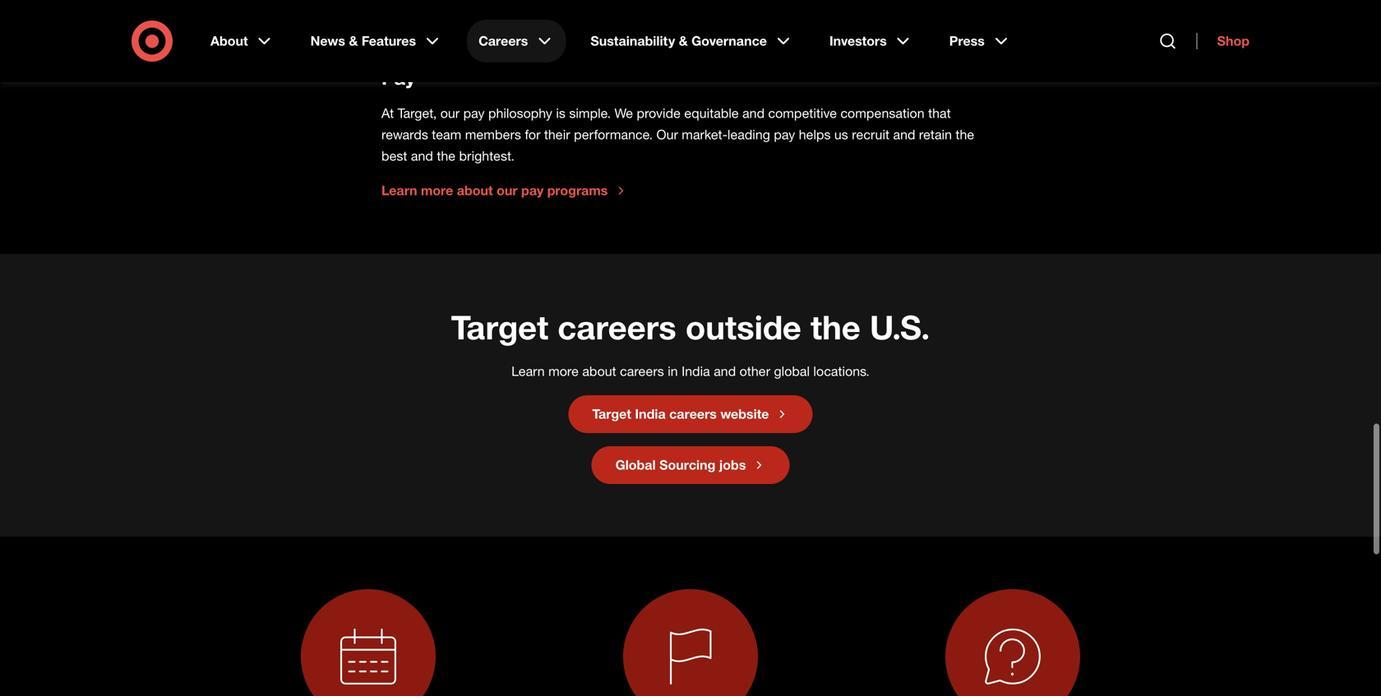 Task type: describe. For each thing, give the bounding box(es) containing it.
and left other
[[714, 353, 736, 369]]

provide
[[637, 95, 681, 111]]

in
[[668, 353, 678, 369]]

1 horizontal spatial the
[[811, 297, 860, 337]]

features
[[362, 33, 416, 49]]

0 vertical spatial careers
[[558, 297, 676, 337]]

learn for learn more about our pay programs
[[381, 173, 417, 189]]

outside
[[685, 297, 801, 337]]

learn for learn more about our financial benefits
[[381, 23, 417, 39]]

investors link
[[818, 20, 925, 62]]

leading
[[727, 117, 770, 133]]

sustainability & governance
[[590, 33, 767, 49]]

performance.
[[574, 117, 653, 133]]

learn more about our pay programs link
[[381, 173, 627, 189]]

target,
[[398, 95, 437, 111]]

target careers outside the u.s.
[[451, 297, 930, 337]]

target for target careers outside the u.s.
[[451, 297, 548, 337]]

target for target india careers website
[[592, 396, 631, 412]]

sustainability & governance link
[[579, 20, 805, 62]]

& for governance
[[679, 33, 688, 49]]

members
[[465, 117, 521, 133]]

1 vertical spatial pay
[[774, 117, 795, 133]]

jobs
[[719, 447, 746, 463]]

shop
[[1217, 33, 1249, 49]]

we
[[614, 95, 633, 111]]

careers link
[[467, 20, 566, 62]]

about for financial
[[457, 23, 493, 39]]

news
[[310, 33, 345, 49]]

0 vertical spatial india
[[682, 353, 710, 369]]

brightest.
[[459, 138, 515, 154]]

target india careers website
[[592, 396, 769, 412]]

their
[[544, 117, 570, 133]]

& for features
[[349, 33, 358, 49]]

global
[[774, 353, 810, 369]]

and down compensation
[[893, 117, 915, 133]]

sourcing
[[659, 447, 715, 463]]

press
[[949, 33, 985, 49]]

target india careers website link
[[568, 385, 813, 423]]

competitive
[[768, 95, 837, 111]]

other
[[740, 353, 770, 369]]

news & features link
[[299, 20, 454, 62]]

and up leading
[[742, 95, 765, 111]]

equitable
[[684, 95, 739, 111]]

market-
[[682, 117, 727, 133]]

0 horizontal spatial the
[[437, 138, 455, 154]]

more for learn more about our pay programs
[[421, 173, 453, 189]]

more for learn more about careers in india and other global locations.
[[548, 353, 579, 369]]

global sourcing jobs
[[615, 447, 746, 463]]

about for pay
[[457, 173, 493, 189]]

financial
[[521, 23, 574, 39]]

that
[[928, 95, 951, 111]]



Task type: locate. For each thing, give the bounding box(es) containing it.
target
[[451, 297, 548, 337], [592, 396, 631, 412]]

shop link
[[1197, 33, 1249, 49]]

about left in
[[582, 353, 616, 369]]

philosophy
[[488, 95, 552, 111]]

at
[[381, 95, 394, 111]]

more
[[421, 23, 453, 39], [421, 173, 453, 189], [548, 353, 579, 369]]

india right in
[[682, 353, 710, 369]]

the right retain
[[956, 117, 974, 133]]

0 vertical spatial our
[[497, 23, 518, 39]]

learn
[[381, 23, 417, 39], [381, 173, 417, 189], [511, 353, 545, 369]]

the up locations. at the right of page
[[811, 297, 860, 337]]

learn for learn more about careers in india and other global locations.
[[511, 353, 545, 369]]

0 vertical spatial more
[[421, 23, 453, 39]]

about left the financial
[[457, 23, 493, 39]]

careers
[[558, 297, 676, 337], [620, 353, 664, 369], [669, 396, 717, 412]]

careers up in
[[558, 297, 676, 337]]

global sourcing jobs link
[[592, 436, 789, 474]]

our
[[656, 117, 678, 133]]

careers
[[478, 33, 528, 49]]

0 horizontal spatial target
[[451, 297, 548, 337]]

1 vertical spatial more
[[421, 173, 453, 189]]

1 horizontal spatial pay
[[521, 173, 544, 189]]

press link
[[938, 20, 1022, 62]]

for
[[525, 117, 540, 133]]

us
[[834, 117, 848, 133]]

india
[[682, 353, 710, 369], [635, 396, 666, 412]]

simple.
[[569, 95, 611, 111]]

1 vertical spatial learn
[[381, 173, 417, 189]]

our inside "at target, our pay philosophy is simple. we provide equitable and competitive compensation that rewards team members for their performance. our market-leading pay helps us recruit and retain the best and the brightest."
[[440, 95, 460, 111]]

learn more about our pay programs
[[381, 173, 608, 189]]

careers left in
[[620, 353, 664, 369]]

more for learn more about our financial benefits
[[421, 23, 453, 39]]

&
[[349, 33, 358, 49], [679, 33, 688, 49]]

the
[[956, 117, 974, 133], [437, 138, 455, 154], [811, 297, 860, 337]]

benefits
[[578, 23, 628, 39]]

governance
[[691, 33, 767, 49]]

global
[[615, 447, 656, 463]]

about link
[[199, 20, 286, 62]]

0 horizontal spatial pay
[[463, 95, 485, 111]]

learn more about our financial benefits link
[[381, 23, 648, 39]]

1 vertical spatial our
[[440, 95, 460, 111]]

pay left programs
[[521, 173, 544, 189]]

our up team
[[440, 95, 460, 111]]

1 horizontal spatial target
[[592, 396, 631, 412]]

locations.
[[813, 353, 870, 369]]

& left governance
[[679, 33, 688, 49]]

our for financial
[[497, 23, 518, 39]]

our down brightest.
[[497, 173, 518, 189]]

1 vertical spatial india
[[635, 396, 666, 412]]

our
[[497, 23, 518, 39], [440, 95, 460, 111], [497, 173, 518, 189]]

recruit
[[852, 117, 889, 133]]

2 horizontal spatial the
[[956, 117, 974, 133]]

our left the financial
[[497, 23, 518, 39]]

and
[[742, 95, 765, 111], [893, 117, 915, 133], [411, 138, 433, 154], [714, 353, 736, 369]]

at target, our pay philosophy is simple. we provide equitable and competitive compensation that rewards team members for their performance. our market-leading pay helps us recruit and retain the best and the brightest.
[[381, 95, 974, 154]]

best
[[381, 138, 407, 154]]

about
[[210, 33, 248, 49]]

about down brightest.
[[457, 173, 493, 189]]

2 vertical spatial about
[[582, 353, 616, 369]]

2 & from the left
[[679, 33, 688, 49]]

website
[[720, 396, 769, 412]]

1 horizontal spatial india
[[682, 353, 710, 369]]

pay down competitive
[[774, 117, 795, 133]]

sustainability
[[590, 33, 675, 49]]

0 vertical spatial pay
[[463, 95, 485, 111]]

2 vertical spatial learn
[[511, 353, 545, 369]]

1 horizontal spatial &
[[679, 33, 688, 49]]

0 vertical spatial target
[[451, 297, 548, 337]]

0 vertical spatial the
[[956, 117, 974, 133]]

about
[[457, 23, 493, 39], [457, 173, 493, 189], [582, 353, 616, 369]]

& right news
[[349, 33, 358, 49]]

compensation
[[841, 95, 924, 111]]

is
[[556, 95, 566, 111]]

about for in
[[582, 353, 616, 369]]

0 vertical spatial about
[[457, 23, 493, 39]]

2 vertical spatial our
[[497, 173, 518, 189]]

team
[[432, 117, 461, 133]]

the down team
[[437, 138, 455, 154]]

2 vertical spatial careers
[[669, 396, 717, 412]]

pay up members
[[463, 95, 485, 111]]

and down rewards
[[411, 138, 433, 154]]

helps
[[799, 117, 831, 133]]

0 horizontal spatial india
[[635, 396, 666, 412]]

india up global
[[635, 396, 666, 412]]

careers inside target india careers website link
[[669, 396, 717, 412]]

2 vertical spatial the
[[811, 297, 860, 337]]

1 vertical spatial the
[[437, 138, 455, 154]]

pay
[[463, 95, 485, 111], [774, 117, 795, 133], [521, 173, 544, 189]]

2 horizontal spatial pay
[[774, 117, 795, 133]]

2 vertical spatial pay
[[521, 173, 544, 189]]

programs
[[547, 173, 608, 189]]

careers down learn more about careers in india and other global locations.
[[669, 396, 717, 412]]

news & features
[[310, 33, 416, 49]]

our for pay
[[497, 173, 518, 189]]

1 & from the left
[[349, 33, 358, 49]]

learn more about careers in india and other global locations.
[[511, 353, 870, 369]]

0 horizontal spatial &
[[349, 33, 358, 49]]

learn more about our financial benefits
[[381, 23, 628, 39]]

1 vertical spatial careers
[[620, 353, 664, 369]]

retain
[[919, 117, 952, 133]]

u.s.
[[870, 297, 930, 337]]

1 vertical spatial about
[[457, 173, 493, 189]]

investors
[[829, 33, 887, 49]]

rewards
[[381, 117, 428, 133]]

0 vertical spatial learn
[[381, 23, 417, 39]]

2 vertical spatial more
[[548, 353, 579, 369]]

1 vertical spatial target
[[592, 396, 631, 412]]



Task type: vqa. For each thing, say whether or not it's contained in the screenshot.
the topmost more
yes



